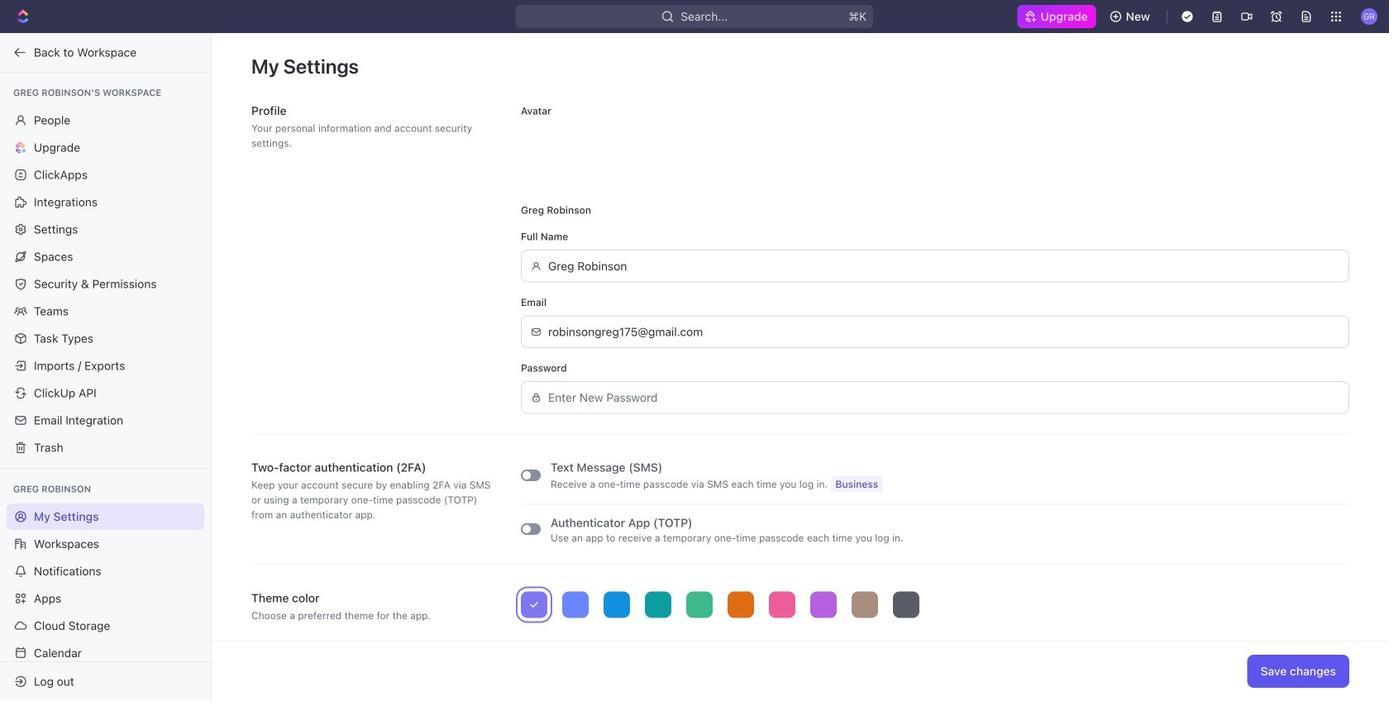 Task type: vqa. For each thing, say whether or not it's contained in the screenshot.
Favorites
no



Task type: locate. For each thing, give the bounding box(es) containing it.
list box
[[521, 592, 1349, 618]]

Enter Username text field
[[548, 251, 1340, 282]]

7 option from the left
[[769, 592, 795, 618]]

available on business plans or higher element
[[831, 476, 883, 492]]

option
[[521, 592, 547, 618], [562, 592, 589, 618], [604, 592, 630, 618], [645, 592, 671, 618], [686, 592, 713, 618], [728, 592, 754, 618], [769, 592, 795, 618], [810, 592, 837, 618], [852, 592, 878, 618], [893, 592, 919, 618]]

6 option from the left
[[728, 592, 754, 618]]



Task type: describe. For each thing, give the bounding box(es) containing it.
10 option from the left
[[893, 592, 919, 618]]

1 option from the left
[[521, 592, 547, 618]]

3 option from the left
[[604, 592, 630, 618]]

2 option from the left
[[562, 592, 589, 618]]

8 option from the left
[[810, 592, 837, 618]]

5 option from the left
[[686, 592, 713, 618]]

4 option from the left
[[645, 592, 671, 618]]

Enter New Password text field
[[548, 382, 1340, 413]]

9 option from the left
[[852, 592, 878, 618]]

Enter Email text field
[[548, 316, 1340, 347]]



